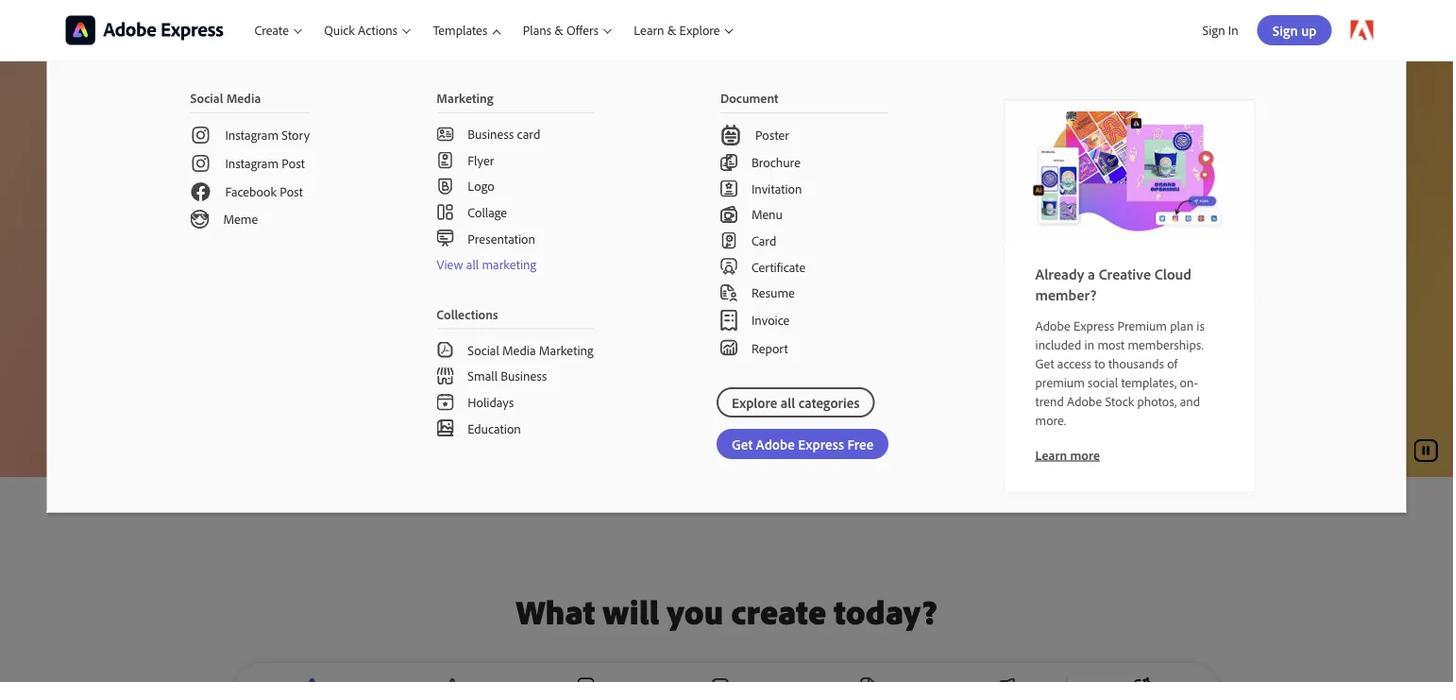 Task type: describe. For each thing, give the bounding box(es) containing it.
invitation icon image
[[721, 180, 738, 197]]

templates,
[[1122, 374, 1177, 390]]

report link
[[690, 335, 919, 361]]

already a creative cloud member?
[[1036, 264, 1192, 304]]

you
[[667, 590, 724, 633]]

card
[[517, 126, 541, 142]]

post for instagram post
[[282, 155, 305, 172]]

will
[[603, 590, 660, 633]]

plans & offers button
[[512, 0, 623, 60]]

logo icon image for social media marketing
[[437, 341, 454, 358]]

instagram post
[[225, 155, 305, 172]]

what
[[516, 590, 595, 633]]

learn for learn & explore
[[634, 22, 665, 38]]

social media marketing link
[[407, 329, 624, 363]]

get
[[1036, 355, 1055, 371]]

marketing
[[482, 256, 537, 273]]

poster
[[756, 127, 789, 143]]

document
[[721, 90, 779, 106]]

business card link
[[407, 113, 624, 147]]

promote image
[[999, 678, 1016, 682]]

social for social media marketing
[[468, 342, 500, 358]]

ai image
[[1134, 677, 1151, 682]]

member?
[[1036, 285, 1097, 304]]

easier.
[[536, 275, 576, 294]]

learn more
[[1036, 446, 1100, 463]]

collections
[[437, 306, 498, 322]]

cloud
[[1155, 264, 1192, 283]]

collage icon image
[[437, 204, 454, 221]]

& for learn
[[668, 22, 677, 38]]

sign
[[1203, 22, 1226, 38]]

facebook
[[225, 183, 277, 200]]

all
[[466, 256, 479, 273]]

create for create easier. dream bigger.
[[491, 275, 533, 294]]

0 vertical spatial business
[[468, 126, 514, 142]]

presentation link
[[407, 225, 624, 251]]

today?
[[834, 590, 938, 633]]

view
[[437, 256, 463, 273]]

holidays
[[468, 394, 514, 410]]

bigger.
[[627, 275, 669, 294]]

view all marketing link
[[407, 251, 624, 277]]

facebook post link
[[160, 178, 340, 206]]

logo icon image for logo
[[437, 178, 454, 195]]

more.
[[1036, 411, 1067, 428]]

brochure link
[[690, 149, 919, 175]]

collage
[[468, 204, 507, 220]]

plans
[[523, 22, 552, 38]]

invoice icon image
[[721, 309, 738, 331]]

social media
[[190, 90, 261, 106]]

invoice link
[[690, 306, 919, 335]]

education link
[[407, 415, 624, 441]]

explore
[[680, 22, 720, 38]]

photos,
[[1138, 392, 1178, 409]]

holidays link
[[407, 389, 624, 415]]

dream
[[580, 275, 623, 294]]

a
[[1088, 264, 1096, 283]]

already a creative cloud member? group
[[47, 60, 1407, 512]]

star accent image
[[304, 678, 321, 682]]

offers
[[567, 22, 599, 38]]

up.
[[214, 164, 299, 236]]

logo
[[468, 178, 495, 194]]

resume link
[[690, 280, 919, 306]]

brochure
[[752, 154, 801, 171]]

instagram story
[[225, 127, 310, 143]]

posters icon image
[[721, 125, 741, 145]]

invitation
[[752, 180, 802, 197]]

learn & explore
[[634, 22, 720, 38]]

certificate link
[[690, 254, 919, 280]]

presentation
[[468, 230, 536, 246]]

in
[[1229, 22, 1239, 38]]

small
[[468, 368, 498, 384]]

meme
[[223, 211, 258, 227]]

adobe, inc. image
[[66, 16, 224, 45]]

business card
[[468, 126, 541, 142]]

instagram post link
[[160, 149, 340, 178]]

already
[[1036, 264, 1085, 283]]

post for facebook post
[[280, 183, 303, 200]]

report icon image
[[721, 339, 738, 356]]

thousands
[[1109, 355, 1165, 371]]

menu link
[[690, 201, 919, 227]]

pause video image
[[1415, 439, 1439, 462]]

trend
[[1036, 392, 1064, 409]]

to
[[1095, 355, 1106, 371]]

certificate
[[752, 258, 806, 275]]

invoice
[[752, 312, 790, 328]]

is
[[1197, 317, 1205, 333]]

banner icon image
[[721, 258, 738, 275]]

image wire image
[[712, 677, 729, 682]]

social media marketing
[[468, 342, 594, 358]]

0 horizontal spatial marketing
[[437, 90, 494, 106]]

on-
[[1180, 374, 1199, 390]]

express for premium
[[1074, 317, 1115, 333]]

instagram icon image for instagram story
[[190, 125, 211, 145]]

invitation link
[[690, 175, 919, 201]]

templates
[[433, 22, 488, 38]]

of
[[1168, 355, 1178, 371]]

menu
[[752, 206, 783, 223]]

create
[[731, 590, 827, 633]]

quick
[[324, 22, 355, 38]]



Task type: locate. For each thing, give the bounding box(es) containing it.
1 vertical spatial learn
[[1036, 446, 1068, 463]]

meme icon image
[[190, 210, 209, 229]]

logo icon image inside education link
[[437, 420, 454, 437]]

create button
[[243, 0, 313, 60]]

marketing up the small business link
[[539, 342, 594, 358]]

1 horizontal spatial &
[[668, 22, 677, 38]]

instagram icon image inside instagram post "link"
[[190, 153, 211, 174]]

post inside "link"
[[282, 155, 305, 172]]

logo link
[[407, 173, 624, 199]]

logo icon image inside logo link
[[437, 178, 454, 195]]

create for create
[[255, 22, 289, 38]]

adobe express image
[[1006, 100, 1255, 240]]

adobe down the social
[[1067, 392, 1103, 409]]

1 instagram from the top
[[225, 127, 279, 143]]

marketing
[[437, 90, 494, 106], [539, 342, 594, 358]]

access
[[1058, 355, 1092, 371]]

1 & from the left
[[555, 22, 564, 38]]

1 vertical spatial adobe
[[1036, 317, 1071, 333]]

learn left the more
[[1036, 446, 1068, 463]]

0 horizontal spatial &
[[555, 22, 564, 38]]

what will you create today?
[[516, 590, 938, 633]]

learn for learn more
[[1036, 446, 1068, 463]]

instagram story link
[[160, 113, 340, 149]]

instagram for instagram post
[[225, 155, 279, 172]]

1 horizontal spatial express
[[1074, 317, 1115, 333]]

instagram
[[225, 127, 279, 143], [225, 155, 279, 172]]

0 vertical spatial social
[[190, 90, 223, 106]]

1 vertical spatial instagram
[[225, 155, 279, 172]]

marketing up business card icon
[[437, 90, 494, 106]]

2 instagram from the top
[[225, 155, 279, 172]]

stock
[[1106, 392, 1135, 409]]

media for social media marketing
[[503, 342, 536, 358]]

social up instagram story link
[[190, 90, 223, 106]]

logo icon image inside holidays link
[[437, 393, 454, 411]]

facebook post
[[225, 183, 303, 200]]

& left explore
[[668, 22, 677, 38]]

media for social media
[[226, 90, 261, 106]]

2 & from the left
[[668, 22, 677, 38]]

brochure icon image
[[721, 154, 738, 171]]

logo icon image left small
[[437, 367, 454, 384]]

social
[[190, 90, 223, 106], [468, 342, 500, 358]]

learn left explore
[[634, 22, 665, 38]]

instagram up facebook
[[225, 155, 279, 172]]

resume icon image
[[721, 284, 738, 301]]

collage link
[[407, 199, 624, 225]]

learn inside already a creative cloud member? group
[[1036, 446, 1068, 463]]

adobe up included on the right of the page
[[1036, 317, 1071, 333]]

create
[[255, 22, 289, 38], [491, 275, 533, 294]]

2 instagram icon image from the top
[[190, 153, 211, 174]]

flyer link
[[407, 147, 624, 173]]

0 vertical spatial instagram
[[225, 127, 279, 143]]

1 vertical spatial instagram icon image
[[190, 153, 211, 174]]

& right plans
[[555, 22, 564, 38]]

report
[[752, 339, 788, 356]]

0 horizontal spatial express
[[167, 114, 277, 157]]

0 vertical spatial media
[[226, 90, 261, 106]]

2 logo icon image from the top
[[437, 341, 454, 358]]

2 vertical spatial adobe
[[1067, 392, 1103, 409]]

instagram for instagram story
[[225, 127, 279, 143]]

business up flyer
[[468, 126, 514, 142]]

& for plans
[[555, 22, 564, 38]]

post
[[282, 155, 305, 172], [280, 183, 303, 200]]

social
[[1088, 374, 1119, 390]]

0 horizontal spatial create
[[255, 22, 289, 38]]

1 vertical spatial express
[[1074, 317, 1115, 333]]

express for level
[[167, 114, 277, 157]]

5 logo icon image from the top
[[437, 420, 454, 437]]

create inside dropdown button
[[255, 22, 289, 38]]

0 horizontal spatial social
[[190, 90, 223, 106]]

presentation icon image
[[437, 230, 454, 247]]

adobe express level up.
[[66, 114, 299, 236]]

learn
[[634, 22, 665, 38], [1036, 446, 1068, 463]]

poster link
[[690, 113, 919, 149]]

logo icon image down flyer icon
[[437, 178, 454, 195]]

story
[[282, 127, 310, 143]]

more
[[1071, 446, 1100, 463]]

business card icon image
[[437, 125, 454, 142]]

0 vertical spatial marketing
[[437, 90, 494, 106]]

actions
[[358, 22, 398, 38]]

small business link
[[407, 363, 624, 389]]

adobe for level
[[66, 114, 159, 157]]

logo icon image
[[437, 178, 454, 195], [437, 341, 454, 358], [437, 367, 454, 384], [437, 393, 454, 411], [437, 420, 454, 437]]

0 vertical spatial create
[[255, 22, 289, 38]]

adobe express premium plan is included in most memberships. get access to thousands of premium social templates, on- trend adobe stock photos, and more.
[[1036, 317, 1205, 428]]

1 vertical spatial business
[[501, 368, 547, 384]]

instagram inside instagram story link
[[225, 127, 279, 143]]

1 logo icon image from the top
[[437, 178, 454, 195]]

social for social media
[[190, 90, 223, 106]]

adobe logo image
[[1351, 20, 1374, 40]]

logo icon image down "collections"
[[437, 341, 454, 358]]

create left quick
[[255, 22, 289, 38]]

facebook icon image
[[190, 181, 211, 202]]

1 horizontal spatial learn
[[1036, 446, 1068, 463]]

instagram icon image down social media
[[190, 125, 211, 145]]

adobe inside adobe express level up.
[[66, 114, 159, 157]]

1 horizontal spatial media
[[503, 342, 536, 358]]

flyer
[[468, 152, 494, 168]]

media up instagram story link
[[226, 90, 261, 106]]

most
[[1098, 336, 1125, 352]]

flyer icon image
[[437, 152, 454, 169]]

menu icon image
[[721, 206, 738, 223]]

0 vertical spatial express
[[167, 114, 277, 157]]

document image
[[860, 677, 877, 682]]

media inside social media marketing link
[[503, 342, 536, 358]]

logo icon image for education
[[437, 420, 454, 437]]

logo icon image left education
[[437, 420, 454, 437]]

business down "social media marketing"
[[501, 368, 547, 384]]

sign in
[[1203, 22, 1239, 38]]

1 horizontal spatial marketing
[[539, 342, 594, 358]]

instagram icon image
[[190, 125, 211, 145], [190, 153, 211, 174]]

logo icon image for small business
[[437, 367, 454, 384]]

instagram inside instagram post "link"
[[225, 155, 279, 172]]

0 vertical spatial learn
[[634, 22, 665, 38]]

&
[[555, 22, 564, 38], [668, 22, 677, 38]]

learn & explore button
[[623, 0, 744, 60]]

1 vertical spatial marketing
[[539, 342, 594, 358]]

media up the small business link
[[503, 342, 536, 358]]

post down story
[[282, 155, 305, 172]]

thumbup image
[[444, 678, 461, 682]]

and
[[1181, 392, 1201, 409]]

express down social media
[[167, 114, 277, 157]]

premium
[[1118, 317, 1168, 333]]

adobe for premium
[[1036, 317, 1071, 333]]

1 horizontal spatial social
[[468, 342, 500, 358]]

1 vertical spatial create
[[491, 275, 533, 294]]

sign in button
[[1199, 14, 1243, 46]]

logo icon image for holidays
[[437, 393, 454, 411]]

0 vertical spatial adobe
[[66, 114, 159, 157]]

creative
[[1099, 264, 1152, 283]]

express inside adobe express level up.
[[167, 114, 277, 157]]

create easier. dream bigger.
[[491, 275, 669, 294]]

greeting card icon image
[[721, 232, 738, 249]]

education
[[468, 420, 521, 436]]

create down the marketing
[[491, 275, 533, 294]]

premium
[[1036, 374, 1085, 390]]

3 logo icon image from the top
[[437, 367, 454, 384]]

0 horizontal spatial learn
[[634, 22, 665, 38]]

express inside adobe express premium plan is included in most memberships. get access to thousands of premium social templates, on- trend adobe stock photos, and more.
[[1074, 317, 1115, 333]]

business
[[468, 126, 514, 142], [501, 368, 547, 384]]

0 vertical spatial instagram icon image
[[190, 125, 211, 145]]

& inside the plans & offers dropdown button
[[555, 22, 564, 38]]

quick actions button
[[313, 0, 422, 60]]

instagram icon image up facebook icon
[[190, 153, 211, 174]]

logo icon image left holidays
[[437, 393, 454, 411]]

instagram icon image for instagram post
[[190, 153, 211, 174]]

& inside learn & explore dropdown button
[[668, 22, 677, 38]]

templates button
[[422, 0, 512, 60]]

small business
[[468, 368, 547, 384]]

instagram up instagram post "link" on the left
[[225, 127, 279, 143]]

logo icon image inside social media marketing link
[[437, 341, 454, 358]]

plans & offers
[[523, 22, 599, 38]]

express up in
[[1074, 317, 1115, 333]]

post down 'instagram post'
[[280, 183, 303, 200]]

adobe up level
[[66, 114, 159, 157]]

0 vertical spatial post
[[282, 155, 305, 172]]

memberships.
[[1128, 336, 1204, 352]]

0 horizontal spatial media
[[226, 90, 261, 106]]

1 vertical spatial social
[[468, 342, 500, 358]]

learn inside dropdown button
[[634, 22, 665, 38]]

1 horizontal spatial create
[[491, 275, 533, 294]]

1 instagram icon image from the top
[[190, 125, 211, 145]]

4 logo icon image from the top
[[437, 393, 454, 411]]

logo icon image inside the small business link
[[437, 367, 454, 384]]

social up small
[[468, 342, 500, 358]]

1 vertical spatial post
[[280, 183, 303, 200]]

instagram icon image inside instagram story link
[[190, 125, 211, 145]]

1 vertical spatial media
[[503, 342, 536, 358]]

included
[[1036, 336, 1082, 352]]

card
[[752, 232, 777, 249]]

resume
[[752, 284, 795, 301]]

level
[[66, 164, 201, 236]]

view all marketing
[[437, 256, 537, 273]]

play video image
[[578, 677, 595, 682]]

adobe
[[66, 114, 159, 157], [1036, 317, 1071, 333], [1067, 392, 1103, 409]]



Task type: vqa. For each thing, say whether or not it's contained in the screenshot.
Quick Actions dropdown button
yes



